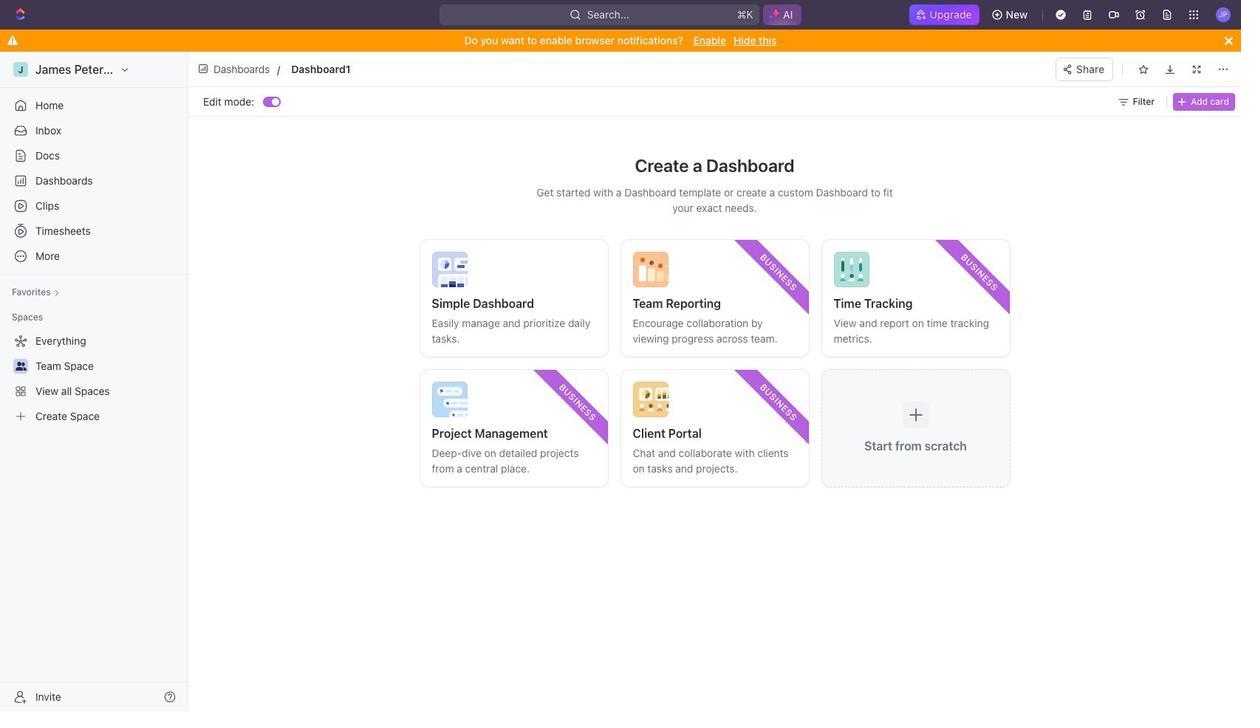 Task type: describe. For each thing, give the bounding box(es) containing it.
client portal image
[[633, 382, 668, 417]]

james peterson's workspace, , element
[[13, 62, 28, 77]]

time tracking image
[[834, 252, 869, 287]]

team reporting image
[[633, 252, 668, 287]]



Task type: locate. For each thing, give the bounding box(es) containing it.
simple dashboard image
[[432, 252, 467, 287]]

project management image
[[432, 382, 467, 417]]

None text field
[[291, 60, 613, 78]]

tree
[[6, 330, 182, 429]]

sidebar navigation
[[0, 52, 191, 712]]

tree inside sidebar navigation
[[6, 330, 182, 429]]

user group image
[[15, 362, 26, 371]]



Task type: vqa. For each thing, say whether or not it's contained in the screenshot.
CLIENT PORTAL icon
yes



